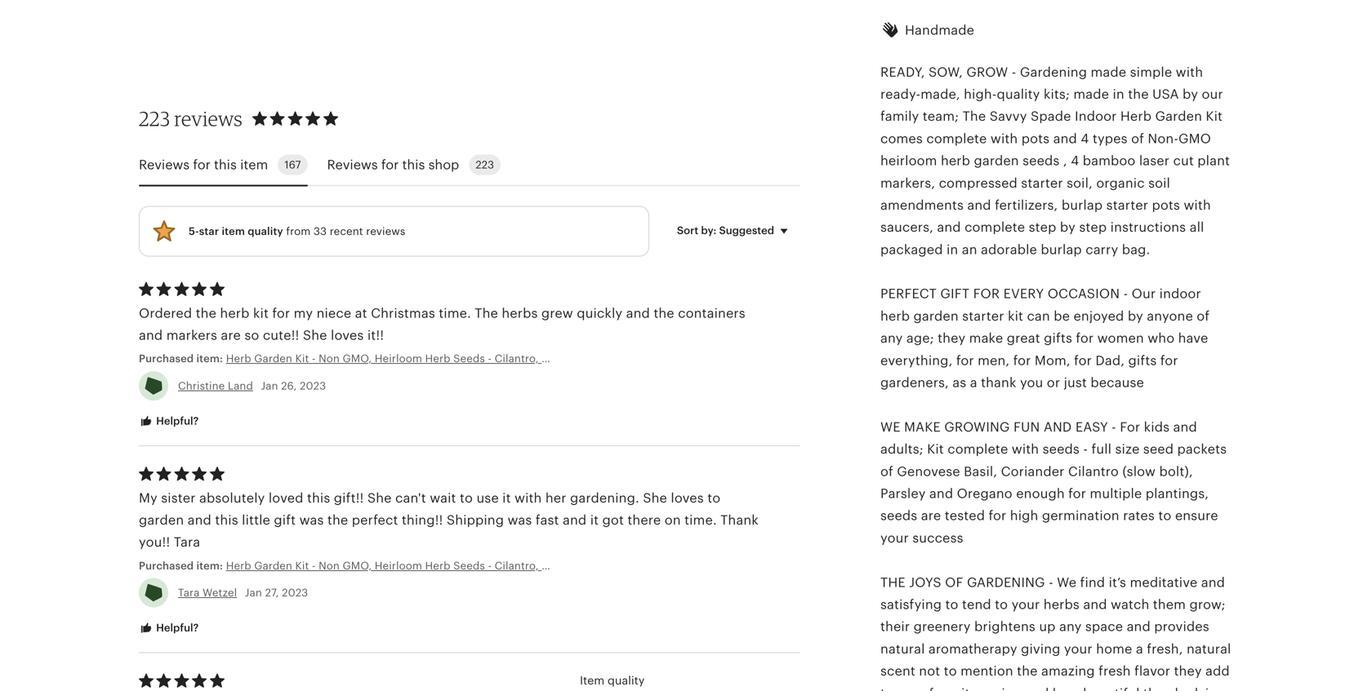 Task type: describe. For each thing, give the bounding box(es) containing it.
full
[[1092, 442, 1112, 457]]

oregano, for quickly
[[542, 353, 590, 365]]

the inside ordered the herb kit for my niece at christmas time. the herbs grew quickly and the containers and markers are so cute!! she loves it!!
[[475, 306, 498, 321]]

high-
[[964, 87, 997, 102]]

1 vertical spatial it
[[590, 513, 599, 528]]

223 reviews
[[139, 107, 243, 131]]

can
[[1027, 309, 1050, 324]]

non-
[[1148, 131, 1179, 146]]

0 vertical spatial made
[[1091, 65, 1127, 79]]

with inside my sister absolutely loved this gift!! she can't wait to use it with her gardening. she loves to garden and this little gift was the perfect thing!! shipping was fast and it got there on time. thank you!! tara
[[515, 491, 542, 506]]

bolt),
[[1160, 465, 1193, 479]]

markers,
[[881, 176, 935, 191]]

non for loves
[[319, 353, 340, 365]]

mention
[[961, 665, 1014, 679]]

this left the shop
[[402, 157, 425, 172]]

make
[[969, 331, 1003, 346]]

to up favorite
[[944, 665, 957, 679]]

gardening
[[967, 576, 1045, 590]]

sort by: suggested
[[677, 225, 774, 237]]

tab list containing reviews for this item
[[139, 145, 801, 187]]

2 horizontal spatial starter
[[1107, 198, 1149, 213]]

who
[[1148, 331, 1175, 346]]

purchased item: herb garden kit - non gmo, heirloom herb seeds - cilantro, oregano, parsley and basil - great gardening gifts - made in usa for herbs
[[139, 353, 877, 365]]

with up "our"
[[1176, 65, 1203, 79]]

any inside the joys of gardening - we find it's meditative and satisfying to tend to your herbs and watch them grow; their greenery brightens up any space and provides natural aromatherapy giving your home a fresh, natural scent not to mention the amazing fresh flavor they add to your favorite recipe and how beautiful they lo
[[1059, 620, 1082, 635]]

for up just
[[1074, 354, 1092, 368]]

2023 for she
[[300, 380, 326, 392]]

an
[[962, 242, 978, 257]]

herb garden kit - non gmo, heirloom herb seeds - cilantro, oregano, parsley and basil - great gardening gifts - made in usa link for with
[[226, 559, 877, 574]]

of
[[945, 576, 964, 590]]

grow
[[967, 65, 1008, 79]]

to up thank
[[708, 491, 721, 506]]

kit inside ordered the herb kit for my niece at christmas time. the herbs grew quickly and the containers and markers are so cute!! she loves it!!
[[253, 306, 269, 321]]

herb inside ready, sow, grow - gardening made simple with ready-made, high-quality kits; made in the usa by our family team; the savvy spade indoor herb garden kit comes complete with pots and 4 types of non-gmo heirloom herb garden seeds , 4 bamboo laser cut plant markers, compressed starter soil, organic soil amendments and fertilizers, burlap starter pots with saucers, and complete step by step instructions all packaged in an adorable burlap carry bag.
[[1121, 109, 1152, 124]]

fresh,
[[1147, 642, 1183, 657]]

reviews for this item
[[139, 157, 268, 172]]

tend
[[962, 598, 991, 613]]

26,
[[281, 380, 297, 392]]

basil for she
[[655, 560, 679, 573]]

herb up tara wetzel jan 27, 2023
[[226, 560, 251, 573]]

0 vertical spatial item
[[240, 157, 268, 172]]

flavor
[[1135, 665, 1171, 679]]

reviews for this shop
[[327, 157, 459, 172]]

2 horizontal spatial they
[[1174, 665, 1202, 679]]

them
[[1153, 598, 1186, 613]]

perfect gift for every occasion - our indoor herb garden starter kit can be enjoyed by anyone of any age; they make great gifts for women who have everything, for men, for mom, for dad, gifts for gardeners, as a thank you or just because
[[881, 287, 1210, 390]]

herb inside ready, sow, grow - gardening made simple with ready-made, high-quality kits; made in the usa by our family team; the savvy spade indoor herb garden kit comes complete with pots and 4 types of non-gmo heirloom herb garden seeds , 4 bamboo laser cut plant markers, compressed starter soil, organic soil amendments and fertilizers, burlap starter pots with saucers, and complete step by step instructions all packaged in an adorable burlap carry bag.
[[941, 154, 971, 168]]

fun
[[1014, 420, 1040, 435]]

with up the all
[[1184, 198, 1211, 213]]

kit down the gift
[[295, 560, 309, 573]]

niece
[[317, 306, 351, 321]]

garden inside perfect gift for every occasion - our indoor herb garden starter kit can be enjoyed by anyone of any age; they make great gifts for women who have everything, for men, for mom, for dad, gifts for gardeners, as a thank you or just because
[[914, 309, 959, 324]]

cut
[[1173, 154, 1194, 168]]

family
[[881, 109, 919, 124]]

have
[[1178, 331, 1209, 346]]

herbs inside ordered the herb kit for my niece at christmas time. the herbs grew quickly and the containers and markers are so cute!! she loves it!!
[[502, 306, 538, 321]]

1 vertical spatial pots
[[1152, 198, 1180, 213]]

add
[[1206, 665, 1230, 679]]

herb inside ordered the herb kit for my niece at christmas time. the herbs grew quickly and the containers and markers are so cute!! she loves it!!
[[220, 306, 250, 321]]

ordered
[[139, 306, 192, 321]]

of inside we make growing fun and easy - for kids and adults; kit complete with seeds - full size seed packets of genovese basil, coriander cilantro (slow bolt), parsley and oregano enough for multiple plantings, seeds are tested for high germination rates to ensure your success
[[881, 465, 894, 479]]

herb inside perfect gift for every occasion - our indoor herb garden starter kit can be enjoyed by anyone of any age; they make great gifts for women who have everything, for men, for mom, for dad, gifts for gardeners, as a thank you or just because
[[881, 309, 910, 324]]

for down the '223 reviews'
[[193, 157, 211, 172]]

223 for 223 reviews
[[139, 107, 170, 131]]

of inside ready, sow, grow - gardening made simple with ready-made, high-quality kits; made in the usa by our family team; the savvy spade indoor herb garden kit comes complete with pots and 4 types of non-gmo heirloom herb garden seeds , 4 bamboo laser cut plant markers, compressed starter soil, organic soil amendments and fertilizers, burlap starter pots with saucers, and complete step by step instructions all packaged in an adorable burlap carry bag.
[[1131, 131, 1144, 146]]

instructions
[[1111, 220, 1186, 235]]

basil,
[[964, 465, 998, 479]]

kit up 26,
[[295, 353, 309, 365]]

2023 for gift
[[282, 587, 308, 600]]

0 vertical spatial it
[[503, 491, 511, 506]]

(slow
[[1123, 465, 1156, 479]]

parsley for ordered the herb kit for my niece at christmas time. the herbs grew quickly and the containers and markers are so cute!! she loves it!!
[[593, 353, 630, 365]]

2 step from the left
[[1079, 220, 1107, 235]]

item: for and
[[196, 560, 223, 573]]

for up as
[[956, 354, 974, 368]]

size
[[1115, 442, 1140, 457]]

loves inside my sister absolutely loved this gift!! she can't wait to use it with her gardening. she loves to garden and this little gift was the perfect thing!! shipping was fast and it got there on time. thank you!! tara
[[671, 491, 704, 506]]

grew
[[541, 306, 573, 321]]

heirloom
[[881, 154, 937, 168]]

parsley for my sister absolutely loved this gift!! she can't wait to use it with her gardening. she loves to garden and this little gift was the perfect thing!! shipping was fast and it got there on time. thank you!! tara
[[593, 560, 630, 573]]

0 vertical spatial burlap
[[1062, 198, 1103, 213]]

indoor
[[1160, 287, 1201, 302]]

purchased for ordered the herb kit for my niece at christmas time. the herbs grew quickly and the containers and markers are so cute!! she loves it!!
[[139, 353, 194, 365]]

1 horizontal spatial she
[[367, 491, 392, 506]]

meditative
[[1130, 576, 1198, 590]]

1 vertical spatial made
[[1074, 87, 1109, 102]]

to down of
[[946, 598, 959, 613]]

made for my sister absolutely loved this gift!! she can't wait to use it with her gardening. she loves to garden and this little gift was the perfect thing!! shipping was fast and it got there on time. thank you!! tara
[[812, 560, 840, 573]]

herb down my sister absolutely loved this gift!! she can't wait to use it with her gardening. she loves to garden and this little gift was the perfect thing!! shipping was fast and it got there on time. thank you!! tara
[[425, 560, 451, 573]]

our
[[1132, 287, 1156, 302]]

a inside perfect gift for every occasion - our indoor herb garden starter kit can be enjoyed by anyone of any age; they make great gifts for women who have everything, for men, for mom, for dad, gifts for gardeners, as a thank you or just because
[[970, 376, 978, 390]]

herb down ordered the herb kit for my niece at christmas time. the herbs grew quickly and the containers and markers are so cute!! she loves it!!
[[425, 353, 451, 365]]

this down absolutely
[[215, 513, 238, 528]]

2 vertical spatial quality
[[608, 675, 645, 688]]

carry
[[1086, 242, 1119, 257]]

2 vertical spatial they
[[1144, 687, 1171, 692]]

0 horizontal spatial gifts
[[1044, 331, 1073, 346]]

the inside ready, sow, grow - gardening made simple with ready-made, high-quality kits; made in the usa by our family team; the savvy spade indoor herb garden kit comes complete with pots and 4 types of non-gmo heirloom herb garden seeds , 4 bamboo laser cut plant markers, compressed starter soil, organic soil amendments and fertilizers, burlap starter pots with saucers, and complete step by step instructions all packaged in an adorable burlap carry bag.
[[1128, 87, 1149, 102]]

usa inside ready, sow, grow - gardening made simple with ready-made, high-quality kits; made in the usa by our family team; the savvy spade indoor herb garden kit comes complete with pots and 4 types of non-gmo heirloom herb garden seeds , 4 bamboo laser cut plant markers, compressed starter soil, organic soil amendments and fertilizers, burlap starter pots with saucers, and complete step by step instructions all packaged in an adorable burlap carry bag.
[[1153, 87, 1179, 102]]

1 natural from the left
[[881, 642, 925, 657]]

to inside we make growing fun and easy - for kids and adults; kit complete with seeds - full size seed packets of genovese basil, coriander cilantro (slow bolt), parsley and oregano enough for multiple plantings, seeds are tested for high germination rates to ensure your success
[[1159, 509, 1172, 524]]

0 vertical spatial complete
[[927, 131, 987, 146]]

167
[[284, 159, 301, 171]]

oregano
[[957, 487, 1013, 502]]

they inside perfect gift for every occasion - our indoor herb garden starter kit can be enjoyed by anyone of any age; they make great gifts for women who have everything, for men, for mom, for dad, gifts for gardeners, as a thank you or just because
[[938, 331, 966, 346]]

indoor
[[1075, 109, 1117, 124]]

tara wetzel link
[[178, 587, 237, 600]]

with inside we make growing fun and easy - for kids and adults; kit complete with seeds - full size seed packets of genovese basil, coriander cilantro (slow bolt), parsley and oregano enough for multiple plantings, seeds are tested for high germination rates to ensure your success
[[1012, 442, 1039, 457]]

complete inside we make growing fun and easy - for kids and adults; kit complete with seeds - full size seed packets of genovese basil, coriander cilantro (slow bolt), parsley and oregano enough for multiple plantings, seeds are tested for high germination rates to ensure your success
[[948, 442, 1008, 457]]

spade
[[1031, 109, 1071, 124]]

usa for my sister absolutely loved this gift!! she can't wait to use it with her gardening. she loves to garden and this little gift was the perfect thing!! shipping was fast and it got there on time. thank you!! tara
[[856, 560, 877, 573]]

great for my sister absolutely loved this gift!! she can't wait to use it with her gardening. she loves to garden and this little gift was the perfect thing!! shipping was fast and it got there on time. thank you!! tara
[[689, 560, 717, 573]]

satisfying
[[881, 598, 942, 613]]

the inside ready, sow, grow - gardening made simple with ready-made, high-quality kits; made in the usa by our family team; the savvy spade indoor herb garden kit comes complete with pots and 4 types of non-gmo heirloom herb garden seeds , 4 bamboo laser cut plant markers, compressed starter soil, organic soil amendments and fertilizers, burlap starter pots with saucers, and complete step by step instructions all packaged in an adorable burlap carry bag.
[[963, 109, 986, 124]]

find
[[1080, 576, 1105, 590]]

absolutely
[[199, 491, 265, 506]]

so
[[245, 328, 259, 343]]

age;
[[907, 331, 934, 346]]

perfect
[[881, 287, 937, 302]]

great
[[1007, 331, 1041, 346]]

quality inside ready, sow, grow - gardening made simple with ready-made, high-quality kits; made in the usa by our family team; the savvy spade indoor herb garden kit comes complete with pots and 4 types of non-gmo heirloom herb garden seeds , 4 bamboo laser cut plant markers, compressed starter soil, organic soil amendments and fertilizers, burlap starter pots with saucers, and complete step by step instructions all packaged in an adorable burlap carry bag.
[[997, 87, 1040, 102]]

for inside ordered the herb kit for my niece at christmas time. the herbs grew quickly and the containers and markers are so cute!! she loves it!!
[[272, 306, 290, 321]]

5-star item quality from 33 recent reviews
[[189, 225, 405, 238]]

0 vertical spatial starter
[[1021, 176, 1063, 191]]

garden inside my sister absolutely loved this gift!! she can't wait to use it with her gardening. she loves to garden and this little gift was the perfect thing!! shipping was fast and it got there on time. thank you!! tara
[[139, 513, 184, 528]]

fresh
[[1099, 665, 1131, 679]]

33
[[314, 225, 327, 238]]

purchased item: herb garden kit - non gmo, heirloom herb seeds - cilantro, oregano, parsley and basil - great gardening gifts - made in usa for it
[[139, 560, 877, 573]]

reviews for reviews for this item
[[139, 157, 190, 172]]

your inside we make growing fun and easy - for kids and adults; kit complete with seeds - full size seed packets of genovese basil, coriander cilantro (slow bolt), parsley and oregano enough for multiple plantings, seeds are tested for high germination rates to ensure your success
[[881, 531, 909, 546]]

2 horizontal spatial she
[[643, 491, 667, 506]]

gift!!
[[334, 491, 364, 506]]

compressed
[[939, 176, 1018, 191]]

we
[[881, 420, 901, 435]]

kit inside we make growing fun and easy - for kids and adults; kit complete with seeds - full size seed packets of genovese basil, coriander cilantro (slow bolt), parsley and oregano enough for multiple plantings, seeds are tested for high germination rates to ensure your success
[[927, 442, 944, 457]]

for down enjoyed
[[1076, 331, 1094, 346]]

favorite
[[929, 687, 978, 692]]

you!!
[[139, 536, 170, 550]]

1 vertical spatial quality
[[248, 225, 283, 238]]

their
[[881, 620, 910, 635]]

herb down so
[[226, 353, 251, 365]]

your up amazing
[[1064, 642, 1093, 657]]

0 vertical spatial reviews
[[174, 107, 243, 131]]

ready-
[[881, 87, 921, 102]]

it's
[[1109, 576, 1127, 590]]

item quality
[[580, 675, 645, 688]]

for left the shop
[[381, 157, 399, 172]]

my
[[294, 306, 313, 321]]

oregano, for her
[[542, 560, 590, 573]]

shipping
[[447, 513, 504, 528]]

thank
[[981, 376, 1017, 390]]

- inside ready, sow, grow - gardening made simple with ready-made, high-quality kits; made in the usa by our family team; the savvy spade indoor herb garden kit comes complete with pots and 4 types of non-gmo heirloom herb garden seeds , 4 bamboo laser cut plant markers, compressed starter soil, organic soil amendments and fertilizers, burlap starter pots with saucers, and complete step by step instructions all packaged in an adorable burlap carry bag.
[[1012, 65, 1017, 79]]

your down gardening
[[1012, 598, 1040, 613]]

multiple
[[1090, 487, 1142, 502]]

this left gift!!
[[307, 491, 330, 506]]

gmo, for the
[[343, 560, 372, 573]]

non for was
[[319, 560, 340, 573]]

seeds inside ready, sow, grow - gardening made simple with ready-made, high-quality kits; made in the usa by our family team; the savvy spade indoor herb garden kit comes complete with pots and 4 types of non-gmo heirloom herb garden seeds , 4 bamboo laser cut plant markers, compressed starter soil, organic soil amendments and fertilizers, burlap starter pots with saucers, and complete step by step instructions all packaged in an adorable burlap carry bag.
[[1023, 154, 1060, 168]]

1 vertical spatial complete
[[965, 220, 1025, 235]]

greenery
[[914, 620, 971, 635]]

plant
[[1198, 154, 1230, 168]]

the left the containers
[[654, 306, 675, 321]]

223 for 223
[[476, 159, 494, 171]]

5-
[[189, 225, 199, 238]]

watch
[[1111, 598, 1150, 613]]

1 horizontal spatial 4
[[1081, 131, 1089, 146]]

for down who
[[1161, 354, 1178, 368]]

cute!!
[[263, 328, 299, 343]]

the inside the joys of gardening - we find it's meditative and satisfying to tend to your herbs and watch them grow; their greenery brightens up any space and provides natural aromatherapy giving your home a fresh, natural scent not to mention the amazing fresh flavor they add to your favorite recipe and how beautiful they lo
[[1017, 665, 1038, 679]]

christine land jan 26, 2023
[[178, 380, 326, 392]]

kit inside perfect gift for every occasion - our indoor herb garden starter kit can be enjoyed by anyone of any age; they make great gifts for women who have everything, for men, for mom, for dad, gifts for gardeners, as a thank you or just because
[[1008, 309, 1024, 324]]

sort
[[677, 225, 699, 237]]

wetzel
[[203, 587, 237, 600]]

1 vertical spatial seeds
[[1043, 442, 1080, 457]]

kit inside ready, sow, grow - gardening made simple with ready-made, high-quality kits; made in the usa by our family team; the savvy spade indoor herb garden kit comes complete with pots and 4 types of non-gmo heirloom herb garden seeds , 4 bamboo laser cut plant markers, compressed starter soil, organic soil amendments and fertilizers, burlap starter pots with saucers, and complete step by step instructions all packaged in an adorable burlap carry bag.
[[1206, 109, 1223, 124]]

for down great
[[1013, 354, 1031, 368]]

0 horizontal spatial pots
[[1022, 131, 1050, 146]]



Task type: vqa. For each thing, say whether or not it's contained in the screenshot.
"$ 4.29"
no



Task type: locate. For each thing, give the bounding box(es) containing it.
1 basil from the top
[[655, 353, 679, 365]]

brightens
[[975, 620, 1036, 635]]

parsley down quickly
[[593, 353, 630, 365]]

item left 167
[[240, 157, 268, 172]]

helpful? for my sister absolutely loved this gift!! she can't wait to use it with her gardening. she loves to garden and this little gift was the perfect thing!! shipping was fast and it got there on time. thank you!! tara
[[154, 623, 199, 635]]

0 vertical spatial parsley
[[593, 353, 630, 365]]

the
[[1128, 87, 1149, 102], [196, 306, 216, 321], [654, 306, 675, 321], [328, 513, 348, 528], [1017, 665, 1038, 679]]

1 horizontal spatial gifts
[[1129, 354, 1157, 368]]

germination
[[1042, 509, 1120, 524]]

natural up add
[[1187, 642, 1231, 657]]

2 vertical spatial parsley
[[593, 560, 630, 573]]

1 vertical spatial garden
[[254, 353, 292, 365]]

the down gift!!
[[328, 513, 348, 528]]

she up there
[[643, 491, 667, 506]]

garden up the non- in the right top of the page
[[1155, 109, 1202, 124]]

1 vertical spatial garden
[[914, 309, 959, 324]]

because
[[1091, 376, 1144, 390]]

1 vertical spatial loves
[[671, 491, 704, 506]]

just
[[1064, 376, 1087, 390]]

1 vertical spatial are
[[921, 509, 941, 524]]

item
[[240, 157, 268, 172], [222, 225, 245, 238]]

the up markers
[[196, 306, 216, 321]]

gardening for my sister absolutely loved this gift!! she can't wait to use it with her gardening. she loves to garden and this little gift was the perfect thing!! shipping was fast and it got there on time. thank you!! tara
[[720, 560, 775, 573]]

tara inside my sister absolutely loved this gift!! she can't wait to use it with her gardening. she loves to garden and this little gift was the perfect thing!! shipping was fast and it got there on time. thank you!! tara
[[174, 536, 200, 550]]

kit left can
[[1008, 309, 1024, 324]]

2 vertical spatial starter
[[962, 309, 1004, 324]]

amendments
[[881, 198, 964, 213]]

gmo,
[[343, 353, 372, 365], [343, 560, 372, 573]]

0 vertical spatial gifts
[[1044, 331, 1073, 346]]

1 horizontal spatial reviews
[[327, 157, 378, 172]]

helpful? for ordered the herb kit for my niece at christmas time. the herbs grew quickly and the containers and markers are so cute!! she loves it!!
[[154, 415, 199, 428]]

2 great from the top
[[689, 560, 717, 573]]

1 gmo, from the top
[[343, 353, 372, 365]]

any left age;
[[881, 331, 903, 346]]

loves up on
[[671, 491, 704, 506]]

2 item: from the top
[[196, 560, 223, 573]]

27,
[[265, 587, 279, 600]]

1 horizontal spatial garden
[[914, 309, 959, 324]]

our
[[1202, 87, 1223, 102]]

1 vertical spatial basil
[[655, 560, 679, 573]]

seeds down ordered the herb kit for my niece at christmas time. the herbs grew quickly and the containers and markers are so cute!! she loves it!!
[[453, 353, 485, 365]]

2 reviews from the left
[[327, 157, 378, 172]]

are left so
[[221, 328, 241, 343]]

1 step from the left
[[1029, 220, 1057, 235]]

thank
[[721, 513, 759, 528]]

usa for ordered the herb kit for my niece at christmas time. the herbs grew quickly and the containers and markers are so cute!! she loves it!!
[[856, 353, 877, 365]]

item: for are
[[196, 353, 223, 365]]

of
[[1131, 131, 1144, 146], [1197, 309, 1210, 324], [881, 465, 894, 479]]

seeds
[[1023, 154, 1060, 168], [1043, 442, 1080, 457], [881, 509, 918, 524]]

1 vertical spatial helpful?
[[154, 623, 199, 635]]

herb down perfect
[[881, 309, 910, 324]]

2 horizontal spatial garden
[[974, 154, 1019, 168]]

heirloom down perfect
[[375, 560, 422, 573]]

1 oregano, from the top
[[542, 353, 590, 365]]

2 vertical spatial usa
[[856, 560, 877, 573]]

quality up savvy
[[997, 87, 1040, 102]]

herbs left grew
[[502, 306, 538, 321]]

any right up
[[1059, 620, 1082, 635]]

by down soil,
[[1060, 220, 1076, 235]]

1 vertical spatial 2023
[[282, 587, 308, 600]]

starter up make
[[962, 309, 1004, 324]]

2 made from the top
[[812, 560, 840, 573]]

1 horizontal spatial natural
[[1187, 642, 1231, 657]]

2 vertical spatial garden
[[254, 560, 292, 573]]

2 horizontal spatial of
[[1197, 309, 1210, 324]]

non down gift!!
[[319, 560, 340, 573]]

it!!
[[367, 328, 384, 343]]

got
[[602, 513, 624, 528]]

2 was from the left
[[508, 513, 532, 528]]

1 vertical spatial they
[[1174, 665, 1202, 679]]

helpful? button down christine
[[127, 407, 211, 437]]

great
[[689, 353, 717, 365], [689, 560, 717, 573]]

ensure
[[1175, 509, 1218, 524]]

0 vertical spatial of
[[1131, 131, 1144, 146]]

2 helpful? from the top
[[154, 623, 199, 635]]

2 purchased item: herb garden kit - non gmo, heirloom herb seeds - cilantro, oregano, parsley and basil - great gardening gifts - made in usa from the top
[[139, 560, 877, 573]]

starter inside perfect gift for every occasion - our indoor herb garden starter kit can be enjoyed by anyone of any age; they make great gifts for women who have everything, for men, for mom, for dad, gifts for gardeners, as a thank you or just because
[[962, 309, 1004, 324]]

the inside my sister absolutely loved this gift!! she can't wait to use it with her gardening. she loves to garden and this little gift was the perfect thing!! shipping was fast and it got there on time. thank you!! tara
[[328, 513, 348, 528]]

1 heirloom from the top
[[375, 353, 422, 365]]

markers
[[166, 328, 217, 343]]

scent
[[881, 665, 916, 679]]

was left fast on the left bottom of page
[[508, 513, 532, 528]]

little
[[242, 513, 270, 528]]

1 horizontal spatial by
[[1128, 309, 1144, 324]]

2 cilantro, from the top
[[495, 560, 539, 573]]

1 vertical spatial of
[[1197, 309, 1210, 324]]

sort by: suggested button
[[665, 214, 806, 248]]

1 horizontal spatial a
[[1136, 642, 1143, 657]]

they down the flavor
[[1144, 687, 1171, 692]]

heirloom down the it!!
[[375, 353, 422, 365]]

1 vertical spatial herbs
[[1044, 598, 1080, 613]]

for down the oregano
[[989, 509, 1007, 524]]

reviews
[[139, 157, 190, 172], [327, 157, 378, 172]]

for
[[973, 287, 1000, 302]]

gardening inside ready, sow, grow - gardening made simple with ready-made, high-quality kits; made in the usa by our family team; the savvy spade indoor herb garden kit comes complete with pots and 4 types of non-gmo heirloom herb garden seeds , 4 bamboo laser cut plant markers, compressed starter soil, organic soil amendments and fertilizers, burlap starter pots with saucers, and complete step by step instructions all packaged in an adorable burlap carry bag.
[[1020, 65, 1087, 79]]

everything,
[[881, 354, 953, 368]]

with left her
[[515, 491, 542, 506]]

made,
[[921, 87, 960, 102]]

the joys of gardening - we find it's meditative and satisfying to tend to your herbs and watch them grow; their greenery brightens up any space and provides natural aromatherapy giving your home a fresh, natural scent not to mention the amazing fresh flavor they add to your favorite recipe and how beautiful they lo
[[881, 576, 1231, 692]]

adorable
[[981, 242, 1037, 257]]

it left got
[[590, 513, 599, 528]]

space
[[1086, 620, 1123, 635]]

gardening up kits;
[[1020, 65, 1087, 79]]

savvy
[[990, 109, 1027, 124]]

kit up so
[[253, 306, 269, 321]]

seeds left ,
[[1023, 154, 1060, 168]]

0 horizontal spatial herbs
[[502, 306, 538, 321]]

0 horizontal spatial loves
[[331, 328, 364, 343]]

heirloom for it!!
[[375, 353, 422, 365]]

1 great from the top
[[689, 353, 717, 365]]

1 horizontal spatial step
[[1079, 220, 1107, 235]]

cilantro,
[[495, 353, 539, 365], [495, 560, 539, 573]]

the
[[963, 109, 986, 124], [475, 306, 498, 321]]

helpful? button for my sister absolutely loved this gift!! she can't wait to use it with her gardening. she loves to garden and this little gift was the perfect thing!! shipping was fast and it got there on time. thank you!! tara
[[127, 614, 211, 644]]

1 gifts from the top
[[778, 353, 802, 365]]

helpful? button for ordered the herb kit for my niece at christmas time. the herbs grew quickly and the containers and markers are so cute!! she loves it!!
[[127, 407, 211, 437]]

1 item: from the top
[[196, 353, 223, 365]]

parsley down 'genovese'
[[881, 487, 926, 502]]

herbs down we
[[1044, 598, 1080, 613]]

herb
[[941, 154, 971, 168], [220, 306, 250, 321], [881, 309, 910, 324]]

0 vertical spatial helpful?
[[154, 415, 199, 428]]

0 horizontal spatial garden
[[139, 513, 184, 528]]

garden up compressed
[[974, 154, 1019, 168]]

easy
[[1076, 420, 1108, 435]]

your left success
[[881, 531, 909, 546]]

1 vertical spatial burlap
[[1041, 242, 1082, 257]]

time. inside my sister absolutely loved this gift!! she can't wait to use it with her gardening. she loves to garden and this little gift was the perfect thing!! shipping was fast and it got there on time. thank you!! tara
[[685, 513, 717, 528]]

0 vertical spatial cilantro,
[[495, 353, 539, 365]]

the down high-
[[963, 109, 986, 124]]

2 basil from the top
[[655, 560, 679, 573]]

she inside ordered the herb kit for my niece at christmas time. the herbs grew quickly and the containers and markers are so cute!! she loves it!!
[[303, 328, 327, 343]]

garden for ordered the herb kit for my niece at christmas time. the herbs grew quickly and the containers and markers are so cute!! she loves it!!
[[254, 353, 292, 365]]

0 horizontal spatial it
[[503, 491, 511, 506]]

0 horizontal spatial 223
[[139, 107, 170, 131]]

1 vertical spatial 4
[[1071, 154, 1079, 168]]

2 vertical spatial seeds
[[881, 509, 918, 524]]

1 vertical spatial helpful? button
[[127, 614, 211, 644]]

0 vertical spatial gardening
[[1020, 65, 1087, 79]]

0 horizontal spatial a
[[970, 376, 978, 390]]

great for ordered the herb kit for my niece at christmas time. the herbs grew quickly and the containers and markers are so cute!! she loves it!!
[[689, 353, 717, 365]]

packaged
[[881, 242, 943, 257]]

0 horizontal spatial they
[[938, 331, 966, 346]]

a right as
[[970, 376, 978, 390]]

packets
[[1178, 442, 1227, 457]]

1 horizontal spatial pots
[[1152, 198, 1180, 213]]

gmo, down the it!!
[[343, 353, 372, 365]]

herbs
[[502, 306, 538, 321], [1044, 598, 1080, 613]]

basil for the
[[655, 353, 679, 365]]

1 purchased from the top
[[139, 353, 194, 365]]

of down adults;
[[881, 465, 894, 479]]

genovese
[[897, 465, 960, 479]]

item: up christine land "link"
[[196, 353, 223, 365]]

saucers,
[[881, 220, 934, 235]]

purchased for my sister absolutely loved this gift!! she can't wait to use it with her gardening. she loves to garden and this little gift was the perfect thing!! shipping was fast and it got there on time. thank you!! tara
[[139, 560, 194, 573]]

team;
[[923, 109, 959, 124]]

1 horizontal spatial loves
[[671, 491, 704, 506]]

2 herb garden kit - non gmo, heirloom herb seeds - cilantro, oregano, parsley and basil - great gardening gifts - made in usa link from the top
[[226, 559, 877, 574]]

a right home
[[1136, 642, 1143, 657]]

cilantro, for herbs
[[495, 353, 539, 365]]

1 helpful? from the top
[[154, 415, 199, 428]]

1 vertical spatial gmo,
[[343, 560, 372, 573]]

- inside perfect gift for every occasion - our indoor herb garden starter kit can be enjoyed by anyone of any age; they make great gifts for women who have everything, for men, for mom, for dad, gifts for gardeners, as a thank you or just because
[[1124, 287, 1128, 302]]

seeds for time.
[[453, 353, 485, 365]]

coriander
[[1001, 465, 1065, 479]]

reviews for reviews for this shop
[[327, 157, 378, 172]]

as
[[953, 376, 967, 390]]

2 gmo, from the top
[[343, 560, 372, 573]]

pots down spade
[[1022, 131, 1050, 146]]

natural up 'scent'
[[881, 642, 925, 657]]

0 horizontal spatial 4
[[1071, 154, 1079, 168]]

2 oregano, from the top
[[542, 560, 590, 573]]

2023 right 26,
[[300, 380, 326, 392]]

soil,
[[1067, 176, 1093, 191]]

item: up tara wetzel link
[[196, 560, 223, 573]]

0 vertical spatial the
[[963, 109, 986, 124]]

anyone
[[1147, 309, 1193, 324]]

purchased item: herb garden kit - non gmo, heirloom herb seeds - cilantro, oregano, parsley and basil - great gardening gifts - made in usa down grew
[[139, 353, 877, 365]]

1 seeds from the top
[[453, 353, 485, 365]]

tab list
[[139, 145, 801, 187]]

this down the '223 reviews'
[[214, 157, 237, 172]]

garden inside ready, sow, grow - gardening made simple with ready-made, high-quality kits; made in the usa by our family team; the savvy spade indoor herb garden kit comes complete with pots and 4 types of non-gmo heirloom herb garden seeds , 4 bamboo laser cut plant markers, compressed starter soil, organic soil amendments and fertilizers, burlap starter pots with saucers, and complete step by step instructions all packaged in an adorable burlap carry bag.
[[1155, 109, 1202, 124]]

a inside the joys of gardening - we find it's meditative and satisfying to tend to your herbs and watch them grow; their greenery brightens up any space and provides natural aromatherapy giving your home a fresh, natural scent not to mention the amazing fresh flavor they add to your favorite recipe and how beautiful they lo
[[1136, 642, 1143, 657]]

garden inside ready, sow, grow - gardening made simple with ready-made, high-quality kits; made in the usa by our family team; the savvy spade indoor herb garden kit comes complete with pots and 4 types of non-gmo heirloom herb garden seeds , 4 bamboo laser cut plant markers, compressed starter soil, organic soil amendments and fertilizers, burlap starter pots with saucers, and complete step by step instructions all packaged in an adorable burlap carry bag.
[[974, 154, 1019, 168]]

1 made from the top
[[812, 353, 840, 365]]

are inside ordered the herb kit for my niece at christmas time. the herbs grew quickly and the containers and markers are so cute!! she loves it!!
[[221, 328, 241, 343]]

1 reviews from the left
[[139, 157, 190, 172]]

herb
[[1121, 109, 1152, 124], [226, 353, 251, 365], [425, 353, 451, 365], [226, 560, 251, 573], [425, 560, 451, 573]]

success
[[913, 531, 964, 546]]

kit up 'genovese'
[[927, 442, 944, 457]]

they left add
[[1174, 665, 1202, 679]]

your
[[881, 531, 909, 546], [1012, 598, 1040, 613], [1064, 642, 1093, 657], [897, 687, 926, 692]]

1 vertical spatial by
[[1060, 220, 1076, 235]]

0 vertical spatial oregano,
[[542, 353, 590, 365]]

parsley inside we make growing fun and easy - for kids and adults; kit complete with seeds - full size seed packets of genovese basil, coriander cilantro (slow bolt), parsley and oregano enough for multiple plantings, seeds are tested for high germination rates to ensure your success
[[881, 487, 926, 502]]

helpful? down tara wetzel link
[[154, 623, 199, 635]]

made
[[812, 353, 840, 365], [812, 560, 840, 573]]

this
[[214, 157, 237, 172], [402, 157, 425, 172], [307, 491, 330, 506], [215, 513, 238, 528]]

1 purchased item: herb garden kit - non gmo, heirloom herb seeds - cilantro, oregano, parsley and basil - great gardening gifts - made in usa from the top
[[139, 353, 877, 365]]

joys
[[909, 576, 942, 590]]

fast
[[536, 513, 559, 528]]

herb up so
[[220, 306, 250, 321]]

burlap left carry
[[1041, 242, 1082, 257]]

your down 'scent'
[[897, 687, 926, 692]]

complete down team;
[[927, 131, 987, 146]]

made up indoor
[[1074, 87, 1109, 102]]

jan for cute!!
[[261, 380, 278, 392]]

for up germination
[[1069, 487, 1086, 502]]

by left "our"
[[1183, 87, 1198, 102]]

1 vertical spatial reviews
[[366, 225, 405, 238]]

herb garden kit - non gmo, heirloom herb seeds - cilantro, oregano, parsley and basil - great gardening gifts - made in usa link for grew
[[226, 352, 877, 367]]

2 non from the top
[[319, 560, 340, 573]]

garden up age;
[[914, 309, 959, 324]]

1 vertical spatial item
[[222, 225, 245, 238]]

2 natural from the left
[[1187, 642, 1231, 657]]

ready, sow, grow - gardening made simple with ready-made, high-quality kits; made in the usa by our family team; the savvy spade indoor herb garden kit comes complete with pots and 4 types of non-gmo heirloom herb garden seeds , 4 bamboo laser cut plant markers, compressed starter soil, organic soil amendments and fertilizers, burlap starter pots with saucers, and complete step by step instructions all packaged in an adorable burlap carry bag.
[[881, 65, 1230, 257]]

simple
[[1130, 65, 1172, 79]]

2 horizontal spatial by
[[1183, 87, 1198, 102]]

the down simple
[[1128, 87, 1149, 102]]

any inside perfect gift for every occasion - our indoor herb garden starter kit can be enjoyed by anyone of any age; they make great gifts for women who have everything, for men, for mom, for dad, gifts for gardeners, as a thank you or just because
[[881, 331, 903, 346]]

to up brightens
[[995, 598, 1008, 613]]

loves inside ordered the herb kit for my niece at christmas time. the herbs grew quickly and the containers and markers are so cute!! she loves it!!
[[331, 328, 364, 343]]

reviews right 167
[[327, 157, 378, 172]]

1 horizontal spatial herbs
[[1044, 598, 1080, 613]]

1 horizontal spatial 223
[[476, 159, 494, 171]]

gardening for ordered the herb kit for my niece at christmas time. the herbs grew quickly and the containers and markers are so cute!! she loves it!!
[[720, 353, 775, 365]]

1 vertical spatial tara
[[178, 587, 200, 600]]

recipe
[[981, 687, 1022, 692]]

adults;
[[881, 442, 924, 457]]

0 vertical spatial seeds
[[453, 353, 485, 365]]

of up have
[[1197, 309, 1210, 324]]

aromatherapy
[[929, 642, 1018, 657]]

made for ordered the herb kit for my niece at christmas time. the herbs grew quickly and the containers and markers are so cute!! she loves it!!
[[812, 353, 840, 365]]

of inside perfect gift for every occasion - our indoor herb garden starter kit can be enjoyed by anyone of any age; they make great gifts for women who have everything, for men, for mom, for dad, gifts for gardeners, as a thank you or just because
[[1197, 309, 1210, 324]]

land
[[228, 380, 253, 392]]

1 vertical spatial oregano,
[[542, 560, 590, 573]]

occasion
[[1048, 287, 1120, 302]]

2 helpful? button from the top
[[127, 614, 211, 644]]

0 horizontal spatial of
[[881, 465, 894, 479]]

seeds for to
[[453, 560, 485, 573]]

1 vertical spatial seeds
[[453, 560, 485, 573]]

1 cilantro, from the top
[[495, 353, 539, 365]]

1 vertical spatial usa
[[856, 353, 877, 365]]

1 vertical spatial item:
[[196, 560, 223, 573]]

time. inside ordered the herb kit for my niece at christmas time. the herbs grew quickly and the containers and markers are so cute!! she loves it!!
[[439, 306, 471, 321]]

how
[[1053, 687, 1080, 692]]

on
[[665, 513, 681, 528]]

reviews right 'recent'
[[366, 225, 405, 238]]

helpful? down christine
[[154, 415, 199, 428]]

0 horizontal spatial the
[[475, 306, 498, 321]]

2 purchased from the top
[[139, 560, 194, 573]]

seeds up success
[[881, 509, 918, 524]]

0 horizontal spatial kit
[[253, 306, 269, 321]]

1 vertical spatial parsley
[[881, 487, 926, 502]]

starter
[[1021, 176, 1063, 191], [1107, 198, 1149, 213], [962, 309, 1004, 324]]

step up carry
[[1079, 220, 1107, 235]]

garden for my sister absolutely loved this gift!! she can't wait to use it with her gardening. she loves to garden and this little gift was the perfect thing!! shipping was fast and it got there on time. thank you!! tara
[[254, 560, 292, 573]]

herb up compressed
[[941, 154, 971, 168]]

are inside we make growing fun and easy - for kids and adults; kit complete with seeds - full size seed packets of genovese basil, coriander cilantro (slow bolt), parsley and oregano enough for multiple plantings, seeds are tested for high germination rates to ensure your success
[[921, 509, 941, 524]]

purchased down you!!
[[139, 560, 194, 573]]

basil down on
[[655, 560, 679, 573]]

1 horizontal spatial was
[[508, 513, 532, 528]]

0 vertical spatial loves
[[331, 328, 364, 343]]

1 vertical spatial heirloom
[[375, 560, 422, 573]]

0 vertical spatial item:
[[196, 353, 223, 365]]

gmo, for it!!
[[343, 353, 372, 365]]

1 was from the left
[[299, 513, 324, 528]]

1 vertical spatial purchased item: herb garden kit - non gmo, heirloom herb seeds - cilantro, oregano, parsley and basil - great gardening gifts - made in usa
[[139, 560, 877, 573]]

with down savvy
[[991, 131, 1018, 146]]

2 vertical spatial gardening
[[720, 560, 775, 573]]

223 inside tab list
[[476, 159, 494, 171]]

item
[[580, 675, 605, 688]]

loves
[[331, 328, 364, 343], [671, 491, 704, 506]]

1 helpful? button from the top
[[127, 407, 211, 437]]

burlap
[[1062, 198, 1103, 213], [1041, 242, 1082, 257]]

complete down growing
[[948, 442, 1008, 457]]

1 horizontal spatial herb
[[881, 309, 910, 324]]

gifts for ordered the herb kit for my niece at christmas time. the herbs grew quickly and the containers and markers are so cute!! she loves it!!
[[778, 353, 802, 365]]

0 vertical spatial herb garden kit - non gmo, heirloom herb seeds - cilantro, oregano, parsley and basil - great gardening gifts - made in usa link
[[226, 352, 877, 367]]

to left use
[[460, 491, 473, 506]]

with down fun
[[1012, 442, 1039, 457]]

1 vertical spatial starter
[[1107, 198, 1149, 213]]

to down plantings,
[[1159, 509, 1172, 524]]

1 non from the top
[[319, 353, 340, 365]]

recent
[[330, 225, 363, 238]]

1 vertical spatial gifts
[[778, 560, 802, 573]]

0 vertical spatial tara
[[174, 536, 200, 550]]

the down giving
[[1017, 665, 1038, 679]]

we make growing fun and easy - for kids and adults; kit complete with seeds - full size seed packets of genovese basil, coriander cilantro (slow bolt), parsley and oregano enough for multiple plantings, seeds are tested for high germination rates to ensure your success
[[881, 420, 1227, 546]]

organic
[[1097, 176, 1145, 191]]

1 vertical spatial great
[[689, 560, 717, 573]]

2 seeds from the top
[[453, 560, 485, 573]]

1 vertical spatial purchased
[[139, 560, 194, 573]]

by inside perfect gift for every occasion - our indoor herb garden starter kit can be enjoyed by anyone of any age; they make great gifts for women who have everything, for men, for mom, for dad, gifts for gardeners, as a thank you or just because
[[1128, 309, 1144, 324]]

2 gifts from the top
[[778, 560, 802, 573]]

1 horizontal spatial quality
[[608, 675, 645, 688]]

herb garden kit - non gmo, heirloom herb seeds - cilantro, oregano, parsley and basil - great gardening gifts - made in usa link down fast on the left bottom of page
[[226, 559, 877, 574]]

4 down indoor
[[1081, 131, 1089, 146]]

thing!!
[[402, 513, 443, 528]]

0 horizontal spatial time.
[[439, 306, 471, 321]]

gifts for my sister absolutely loved this gift!! she can't wait to use it with her gardening. she loves to garden and this little gift was the perfect thing!! shipping was fast and it got there on time. thank you!! tara
[[778, 560, 802, 573]]

1 vertical spatial the
[[475, 306, 498, 321]]

pots down the soil
[[1152, 198, 1180, 213]]

1 vertical spatial any
[[1059, 620, 1082, 635]]

gardening
[[1020, 65, 1087, 79], [720, 353, 775, 365], [720, 560, 775, 573]]

cilantro, for it
[[495, 560, 539, 573]]

to down 'scent'
[[881, 687, 894, 692]]

up
[[1039, 620, 1056, 635]]

the left grew
[[475, 306, 498, 321]]

her
[[546, 491, 567, 506]]

- inside the joys of gardening - we find it's meditative and satisfying to tend to your herbs and watch them grow; their greenery brightens up any space and provides natural aromatherapy giving your home a fresh, natural scent not to mention the amazing fresh flavor they add to your favorite recipe and how beautiful they lo
[[1049, 576, 1054, 590]]

1 horizontal spatial are
[[921, 509, 941, 524]]

burlap down soil,
[[1062, 198, 1103, 213]]

gardening down the containers
[[720, 353, 775, 365]]

2 vertical spatial complete
[[948, 442, 1008, 457]]

beautiful
[[1083, 687, 1140, 692]]

perfect
[[352, 513, 398, 528]]

reviews up reviews for this item
[[174, 107, 243, 131]]

non down the niece
[[319, 353, 340, 365]]

they
[[938, 331, 966, 346], [1174, 665, 1202, 679], [1144, 687, 1171, 692]]

tara left wetzel
[[178, 587, 200, 600]]

gardening down thank
[[720, 560, 775, 573]]

they right age;
[[938, 331, 966, 346]]

0 vertical spatial seeds
[[1023, 154, 1060, 168]]

jan for little
[[245, 587, 262, 600]]

reviews down the '223 reviews'
[[139, 157, 190, 172]]

wait
[[430, 491, 456, 506]]

my
[[139, 491, 158, 506]]

dad,
[[1096, 354, 1125, 368]]

1 vertical spatial time.
[[685, 513, 717, 528]]

heirloom for the
[[375, 560, 422, 573]]

herbs inside the joys of gardening - we find it's meditative and satisfying to tend to your herbs and watch them grow; their greenery brightens up any space and provides natural aromatherapy giving your home a fresh, natural scent not to mention the amazing fresh flavor they add to your favorite recipe and how beautiful they lo
[[1044, 598, 1080, 613]]

1 vertical spatial herb garden kit - non gmo, heirloom herb seeds - cilantro, oregano, parsley and basil - great gardening gifts - made in usa link
[[226, 559, 877, 574]]

0 vertical spatial 4
[[1081, 131, 1089, 146]]

0 vertical spatial herbs
[[502, 306, 538, 321]]

time. right christmas
[[439, 306, 471, 321]]

plantings,
[[1146, 487, 1209, 502]]

bamboo
[[1083, 154, 1136, 168]]

2 heirloom from the top
[[375, 560, 422, 573]]

1 herb garden kit - non gmo, heirloom herb seeds - cilantro, oregano, parsley and basil - great gardening gifts - made in usa link from the top
[[226, 352, 877, 367]]

1 horizontal spatial reviews
[[366, 225, 405, 238]]

high
[[1010, 509, 1039, 524]]

suggested
[[719, 225, 774, 237]]

gifts
[[778, 353, 802, 365], [778, 560, 802, 573]]



